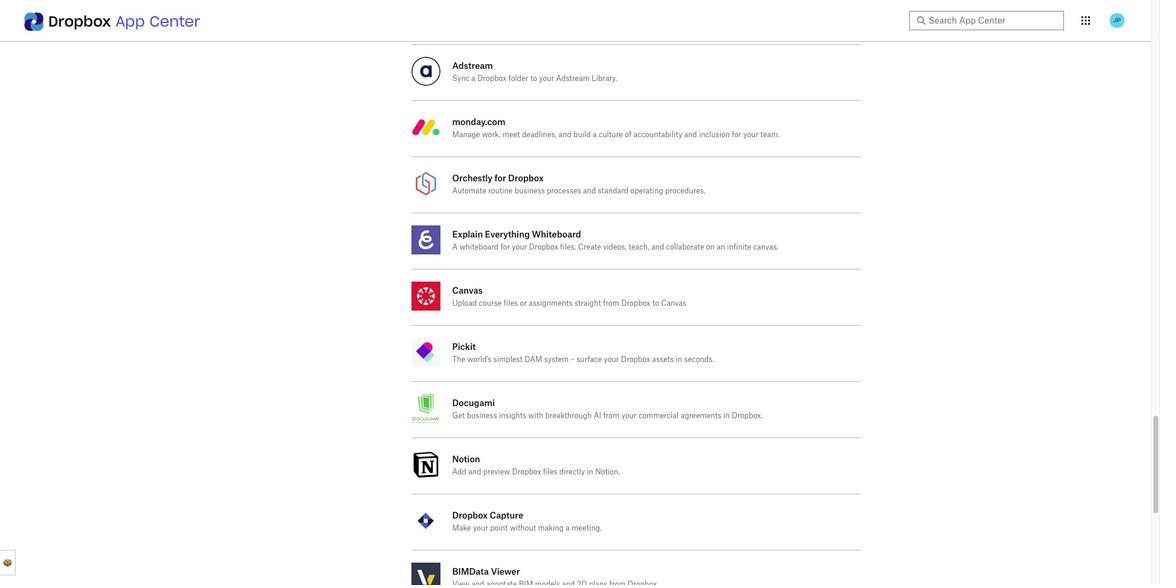 Task type: vqa. For each thing, say whether or not it's contained in the screenshot.


Task type: describe. For each thing, give the bounding box(es) containing it.
pickit the world's simplest dam system – surface your dropbox assets in seconds.
[[452, 341, 714, 363]]

assignments
[[529, 300, 573, 307]]

routine
[[488, 187, 513, 195]]

in inside notion add and preview dropbox files directly in notion.
[[587, 468, 593, 476]]

library.
[[592, 75, 617, 82]]

the
[[452, 356, 466, 363]]

dropbox inside the pickit the world's simplest dam system – surface your dropbox assets in seconds.
[[621, 356, 650, 363]]

and inside explain everything whiteboard a whiteboard for your dropbox files. create videos, teach, and collaborate on an infinite canvas.
[[652, 244, 664, 251]]

preview
[[483, 468, 510, 476]]

operating
[[631, 187, 664, 195]]

explain
[[452, 229, 483, 239]]

teach,
[[629, 244, 650, 251]]

culture
[[599, 131, 623, 138]]

your inside adstream sync a dropbox folder to your adstream library.
[[539, 75, 554, 82]]

for inside monday.com manage work, meet deadlines, and build a culture of accountability and inclusion for your team.
[[732, 131, 742, 138]]

docugami get business insights with breakthrough ai from your commercial agreements in dropbox.
[[452, 398, 763, 419]]

ai
[[594, 412, 601, 419]]

a for dropbox capture
[[566, 525, 570, 532]]

files.
[[560, 244, 576, 251]]

to inside adstream sync a dropbox folder to your adstream library.
[[530, 75, 537, 82]]

infinite
[[727, 244, 751, 251]]

manage
[[452, 131, 480, 138]]

adstream sync a dropbox folder to your adstream library.
[[452, 60, 617, 82]]

app
[[116, 12, 145, 31]]

add
[[452, 468, 467, 476]]

processes
[[547, 187, 581, 195]]

your inside explain everything whiteboard a whiteboard for your dropbox files. create videos, teach, and collaborate on an infinite canvas.
[[512, 244, 527, 251]]

automate
[[452, 187, 486, 195]]

create
[[578, 244, 601, 251]]

insights
[[499, 412, 526, 419]]

and inside notion add and preview dropbox files directly in notion.
[[469, 468, 481, 476]]

straight
[[575, 300, 601, 307]]

for inside explain everything whiteboard a whiteboard for your dropbox files. create videos, teach, and collaborate on an infinite canvas.
[[501, 244, 510, 251]]

and left the 'inclusion'
[[684, 131, 697, 138]]

breakthrough
[[546, 412, 592, 419]]

simplest
[[494, 356, 523, 363]]

point
[[490, 525, 508, 532]]

your inside the dropbox capture make your point without making a meeting.
[[473, 525, 488, 532]]

folder
[[509, 75, 528, 82]]

orchestly
[[452, 173, 493, 183]]

a for monday.com
[[593, 131, 597, 138]]

bimdata
[[452, 566, 489, 577]]

bimdata viewer
[[452, 566, 520, 577]]

0 vertical spatial canvas
[[452, 285, 483, 296]]

pickit
[[452, 341, 476, 352]]

with
[[528, 412, 544, 419]]

to inside canvas upload course files or assignments straight from dropbox to canvas
[[653, 300, 659, 307]]

team.
[[761, 131, 780, 138]]

your inside monday.com manage work, meet deadlines, and build a culture of accountability and inclusion for your team.
[[744, 131, 759, 138]]

make
[[452, 525, 471, 532]]

notion
[[452, 454, 480, 464]]

a inside adstream sync a dropbox folder to your adstream library.
[[471, 75, 476, 82]]

everything
[[485, 229, 530, 239]]

whiteboard
[[532, 229, 581, 239]]

work,
[[482, 131, 501, 138]]

from for docugami
[[603, 412, 620, 419]]

jp button
[[1108, 11, 1127, 30]]

standard
[[598, 187, 629, 195]]

upload
[[452, 300, 477, 307]]

meeting.
[[572, 525, 602, 532]]

business inside "orchestly for dropbox automate routine business processes and standard operating procedures."
[[515, 187, 545, 195]]



Task type: locate. For each thing, give the bounding box(es) containing it.
2 from from the top
[[603, 412, 620, 419]]

canvas.
[[753, 244, 779, 251]]

notion add and preview dropbox files directly in notion.
[[452, 454, 620, 476]]

files
[[504, 300, 518, 307], [543, 468, 558, 476]]

2 vertical spatial for
[[501, 244, 510, 251]]

1 vertical spatial business
[[467, 412, 497, 419]]

a
[[471, 75, 476, 82], [593, 131, 597, 138], [566, 525, 570, 532]]

business inside docugami get business insights with breakthrough ai from your commercial agreements in dropbox.
[[467, 412, 497, 419]]

files inside canvas upload course files or assignments straight from dropbox to canvas
[[504, 300, 518, 307]]

procedures.
[[665, 187, 706, 195]]

1 horizontal spatial files
[[543, 468, 558, 476]]

1 horizontal spatial business
[[515, 187, 545, 195]]

and left build
[[559, 131, 572, 138]]

assets
[[652, 356, 674, 363]]

your
[[539, 75, 554, 82], [744, 131, 759, 138], [512, 244, 527, 251], [604, 356, 619, 363], [622, 412, 637, 419], [473, 525, 488, 532]]

0 vertical spatial to
[[530, 75, 537, 82]]

a inside the dropbox capture make your point without making a meeting.
[[566, 525, 570, 532]]

0 vertical spatial business
[[515, 187, 545, 195]]

orchestly for dropbox automate routine business processes and standard operating procedures.
[[452, 173, 706, 195]]

seconds.
[[684, 356, 714, 363]]

1 from from the top
[[603, 300, 619, 307]]

of
[[625, 131, 632, 138]]

viewer
[[491, 566, 520, 577]]

files inside notion add and preview dropbox files directly in notion.
[[543, 468, 558, 476]]

1 vertical spatial to
[[653, 300, 659, 307]]

dropbox inside canvas upload course files or assignments straight from dropbox to canvas
[[621, 300, 651, 307]]

on
[[706, 244, 715, 251]]

1 vertical spatial for
[[495, 173, 506, 183]]

for up 'routine'
[[495, 173, 506, 183]]

adstream left library. in the right top of the page
[[556, 75, 590, 82]]

1 vertical spatial a
[[593, 131, 597, 138]]

adstream
[[452, 60, 493, 71], [556, 75, 590, 82]]

in left dropbox. at the bottom
[[724, 412, 730, 419]]

your down everything
[[512, 244, 527, 251]]

dropbox.
[[732, 412, 763, 419]]

Search App Center text field
[[929, 14, 1057, 27]]

from right the straight
[[603, 300, 619, 307]]

business
[[515, 187, 545, 195], [467, 412, 497, 419]]

dropbox right "preview"
[[512, 468, 541, 476]]

bimdata viewer link
[[411, 551, 861, 585]]

files left or
[[504, 300, 518, 307]]

0 vertical spatial a
[[471, 75, 476, 82]]

in
[[676, 356, 682, 363], [724, 412, 730, 419], [587, 468, 593, 476]]

your inside the pickit the world's simplest dam system – surface your dropbox assets in seconds.
[[604, 356, 619, 363]]

dropbox left folder
[[477, 75, 507, 82]]

a right build
[[593, 131, 597, 138]]

from
[[603, 300, 619, 307], [603, 412, 620, 419]]

docugami
[[452, 398, 495, 408]]

for inside "orchestly for dropbox automate routine business processes and standard operating procedures."
[[495, 173, 506, 183]]

0 vertical spatial from
[[603, 300, 619, 307]]

1 horizontal spatial to
[[653, 300, 659, 307]]

and inside "orchestly for dropbox automate routine business processes and standard operating procedures."
[[583, 187, 596, 195]]

or
[[520, 300, 527, 307]]

2 horizontal spatial a
[[593, 131, 597, 138]]

from right ai
[[603, 412, 620, 419]]

0 vertical spatial files
[[504, 300, 518, 307]]

0 vertical spatial in
[[676, 356, 682, 363]]

inclusion
[[699, 131, 730, 138]]

dropbox inside adstream sync a dropbox folder to your adstream library.
[[477, 75, 507, 82]]

and
[[559, 131, 572, 138], [684, 131, 697, 138], [583, 187, 596, 195], [652, 244, 664, 251], [469, 468, 481, 476]]

your left point
[[473, 525, 488, 532]]

an
[[717, 244, 725, 251]]

files left directly
[[543, 468, 558, 476]]

2 vertical spatial a
[[566, 525, 570, 532]]

jp
[[1114, 16, 1121, 24]]

capture
[[490, 510, 523, 520]]

0 vertical spatial adstream
[[452, 60, 493, 71]]

and left standard in the right top of the page
[[583, 187, 596, 195]]

whiteboard
[[460, 244, 499, 251]]

dropbox capture make your point without making a meeting.
[[452, 510, 602, 532]]

meet
[[503, 131, 520, 138]]

and right teach,
[[652, 244, 664, 251]]

dropbox inside "orchestly for dropbox automate routine business processes and standard operating procedures."
[[508, 173, 544, 183]]

dropbox up 'routine'
[[508, 173, 544, 183]]

accountability
[[634, 131, 682, 138]]

canvas
[[452, 285, 483, 296], [661, 300, 687, 307]]

from for canvas
[[603, 300, 619, 307]]

in inside the pickit the world's simplest dam system – surface your dropbox assets in seconds.
[[676, 356, 682, 363]]

deadlines,
[[522, 131, 557, 138]]

a
[[452, 244, 458, 251]]

1 vertical spatial canvas
[[661, 300, 687, 307]]

and right add
[[469, 468, 481, 476]]

center
[[150, 12, 200, 31]]

sync
[[452, 75, 470, 82]]

for down everything
[[501, 244, 510, 251]]

1 horizontal spatial canvas
[[661, 300, 687, 307]]

to
[[530, 75, 537, 82], [653, 300, 659, 307]]

videos,
[[603, 244, 627, 251]]

explain everything whiteboard a whiteboard for your dropbox files. create videos, teach, and collaborate on an infinite canvas.
[[452, 229, 779, 251]]

system
[[544, 356, 569, 363]]

business down docugami
[[467, 412, 497, 419]]

notion.
[[595, 468, 620, 476]]

your right the surface
[[604, 356, 619, 363]]

collaborate
[[666, 244, 704, 251]]

course
[[479, 300, 502, 307]]

0 horizontal spatial adstream
[[452, 60, 493, 71]]

for
[[732, 131, 742, 138], [495, 173, 506, 183], [501, 244, 510, 251]]

dropbox left assets
[[621, 356, 650, 363]]

canvas upload course files or assignments straight from dropbox to canvas
[[452, 285, 687, 307]]

1 vertical spatial in
[[724, 412, 730, 419]]

business right 'routine'
[[515, 187, 545, 195]]

your inside docugami get business insights with breakthrough ai from your commercial agreements in dropbox.
[[622, 412, 637, 419]]

1 horizontal spatial in
[[676, 356, 682, 363]]

a right sync
[[471, 75, 476, 82]]

get
[[452, 412, 465, 419]]

2 horizontal spatial in
[[724, 412, 730, 419]]

your left commercial at the right of the page
[[622, 412, 637, 419]]

in right assets
[[676, 356, 682, 363]]

dropbox
[[48, 12, 111, 31], [477, 75, 507, 82], [508, 173, 544, 183], [529, 244, 558, 251], [621, 300, 651, 307], [621, 356, 650, 363], [512, 468, 541, 476], [452, 510, 488, 520]]

0 horizontal spatial to
[[530, 75, 537, 82]]

dropbox inside explain everything whiteboard a whiteboard for your dropbox files. create videos, teach, and collaborate on an infinite canvas.
[[529, 244, 558, 251]]

in for pickit
[[676, 356, 682, 363]]

0 horizontal spatial files
[[504, 300, 518, 307]]

to right folder
[[530, 75, 537, 82]]

monday.com manage work, meet deadlines, and build a culture of accountability and inclusion for your team.
[[452, 117, 780, 138]]

dam
[[525, 356, 542, 363]]

without
[[510, 525, 536, 532]]

canvas up assets
[[661, 300, 687, 307]]

canvas up the upload
[[452, 285, 483, 296]]

1 vertical spatial from
[[603, 412, 620, 419]]

in inside docugami get business insights with breakthrough ai from your commercial agreements in dropbox.
[[724, 412, 730, 419]]

1 vertical spatial files
[[543, 468, 558, 476]]

your left "team."
[[744, 131, 759, 138]]

–
[[571, 356, 575, 363]]

adstream up sync
[[452, 60, 493, 71]]

1 horizontal spatial a
[[566, 525, 570, 532]]

a inside monday.com manage work, meet deadlines, and build a culture of accountability and inclusion for your team.
[[593, 131, 597, 138]]

0 horizontal spatial a
[[471, 75, 476, 82]]

dropbox left app
[[48, 12, 111, 31]]

a right making
[[566, 525, 570, 532]]

from inside canvas upload course files or assignments straight from dropbox to canvas
[[603, 300, 619, 307]]

dropbox up make
[[452, 510, 488, 520]]

dropbox right the straight
[[621, 300, 651, 307]]

in for docugami
[[724, 412, 730, 419]]

0 horizontal spatial in
[[587, 468, 593, 476]]

agreements
[[681, 412, 722, 419]]

directly
[[560, 468, 585, 476]]

to up assets
[[653, 300, 659, 307]]

dropbox down whiteboard
[[529, 244, 558, 251]]

0 horizontal spatial business
[[467, 412, 497, 419]]

monday.com
[[452, 117, 506, 127]]

dropbox app center
[[48, 12, 200, 31]]

1 horizontal spatial adstream
[[556, 75, 590, 82]]

making
[[538, 525, 564, 532]]

your right folder
[[539, 75, 554, 82]]

for right the 'inclusion'
[[732, 131, 742, 138]]

0 horizontal spatial canvas
[[452, 285, 483, 296]]

surface
[[577, 356, 602, 363]]

from inside docugami get business insights with breakthrough ai from your commercial agreements in dropbox.
[[603, 412, 620, 419]]

1 vertical spatial adstream
[[556, 75, 590, 82]]

0 vertical spatial for
[[732, 131, 742, 138]]

dropbox inside the dropbox capture make your point without making a meeting.
[[452, 510, 488, 520]]

dropbox inside notion add and preview dropbox files directly in notion.
[[512, 468, 541, 476]]

commercial
[[639, 412, 679, 419]]

world's
[[467, 356, 492, 363]]

build
[[574, 131, 591, 138]]

in left notion.
[[587, 468, 593, 476]]

2 vertical spatial in
[[587, 468, 593, 476]]



